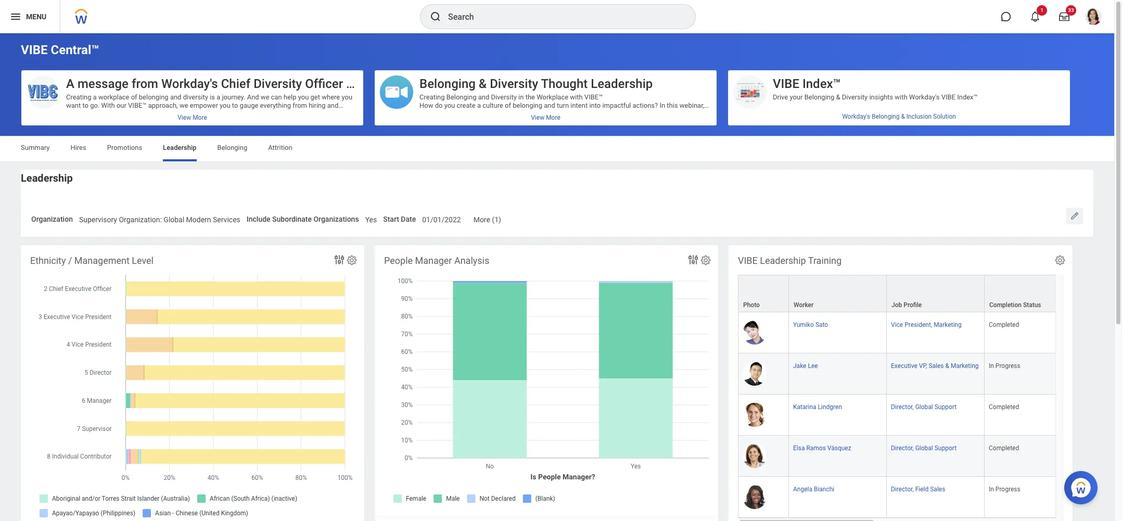 Task type: describe. For each thing, give the bounding box(es) containing it.
Yes text field
[[365, 209, 377, 227]]

completion status column header
[[985, 275, 1057, 313]]

modern
[[186, 216, 211, 224]]

supervisory
[[79, 216, 117, 224]]

vibe up solution
[[942, 93, 956, 101]]

0 vertical spatial your
[[790, 93, 803, 101]]

journey.
[[222, 93, 246, 101]]

officer
[[305, 77, 343, 91]]

job profile column header
[[887, 275, 985, 313]]

and down workplace
[[544, 102, 556, 109]]

our down webinar,
[[684, 110, 694, 118]]

go.
[[90, 102, 100, 109]]

leadership up "photo" popup button
[[760, 255, 806, 266]]

search image
[[430, 10, 442, 23]]

and down equality
[[514, 151, 525, 159]]

jake lee
[[794, 362, 818, 370]]

configure and view chart data image for people manager analysis
[[687, 253, 700, 266]]

show
[[652, 110, 668, 118]]

turn
[[557, 102, 569, 109]]

director, for katarina lindgren
[[892, 404, 914, 411]]

inclusion,
[[525, 110, 553, 118]]

3 director, from the top
[[892, 486, 914, 493]]

drive
[[433, 168, 447, 176]]

global inside supervisory organization: global modern services text box
[[164, 216, 184, 224]]

employee's photo (yumiko sato) image
[[743, 321, 767, 345]]

to right path
[[509, 143, 515, 151]]

share
[[430, 110, 447, 118]]

attrition
[[268, 144, 292, 152]]

intent
[[571, 102, 588, 109]]

and up change
[[554, 201, 565, 209]]

to left focus
[[867, 110, 873, 118]]

vibe™ inside the creating belonging and diversity in the workplace with vibe™ how do you create a culture of belonging and turn intent into impactful actions? in this webinar, we share our strategies for valuing inclusion, belonging, and equity for all and show how our solutions can help you enable change. watch webinar
[[585, 93, 603, 101]]

1 horizontal spatial where
[[322, 93, 340, 101]]

belonging inside the creating belonging and diversity in the workplace with vibe™ how do you create a culture of belonging and turn intent into impactful actions? in this webinar, we share our strategies for valuing inclusion, belonging, and equity for all and show how our solutions can help you enable change. watch webinar
[[447, 93, 477, 101]]

training
[[809, 255, 842, 266]]

belonging up do
[[420, 77, 476, 91]]

in inside the creating belonging and diversity in the workplace with vibe™ how do you create a culture of belonging and turn intent into impactful actions? in this webinar, we share our strategies for valuing inclusion, belonging, and equity for all and show how our solutions can help you enable change. watch webinar
[[660, 102, 666, 109]]

services
[[213, 216, 240, 224]]

belonging & diversity thought leadership
[[420, 77, 653, 91]]

include subordinate organizations element
[[365, 209, 377, 228]]

thought
[[541, 77, 588, 91]]

creating belonging and diversity in the workplace with vibe™ how do you create a culture of belonging and turn intent into impactful actions? in this webinar, we share our strategies for valuing inclusion, belonging, and equity for all and show how our solutions can help you enable change. watch webinar
[[420, 93, 705, 134]]

our right share
[[448, 110, 458, 118]]

lindgren
[[818, 404, 843, 411]]

approach,
[[148, 102, 178, 109]]

creating a workplace of belonging and diversity is a journey. and we can help you get where you want to go. with our vibe™ approach, we empower you to gauge everything from hiring and promotions to your people's sense of belonging—so you can see where you stand and then take action.
[[66, 93, 353, 126]]

job profile
[[892, 301, 922, 309]]

& up the culture at the top left of page
[[479, 77, 487, 91]]

1 vertical spatial where
[[260, 110, 278, 118]]

2 vertical spatial in
[[989, 486, 995, 493]]

change
[[546, 210, 568, 218]]

and up approach,
[[170, 93, 181, 101]]

hires
[[71, 144, 86, 152]]

row containing angela bianchi
[[738, 477, 1123, 518]]

people manager analysis element
[[375, 245, 719, 521]]

global for katarina lindgren
[[916, 404, 934, 411]]

message
[[78, 77, 129, 91]]

vp,
[[920, 362, 928, 370]]

systemic
[[518, 210, 545, 218]]

learn inside coming together on the path to equality learn how companies, leaders, and organizations each play a role in building equality. join the webinar with workday leaders and discover ways to assess your intentions against outcomes and drive real change.
[[420, 151, 437, 159]]

summary
[[21, 144, 50, 152]]

row containing katarina lindgren
[[738, 395, 1123, 436]]

sales for vp,
[[929, 362, 944, 370]]

chief
[[221, 77, 251, 91]]

inclusion
[[907, 113, 932, 120]]

get
[[311, 93, 320, 101]]

and down leaders,
[[511, 160, 522, 168]]

efforts
[[960, 110, 981, 118]]

assess
[[576, 160, 597, 168]]

director, global support for katarina lindgren
[[892, 404, 957, 411]]

to down with
[[102, 110, 108, 118]]

angela bianchi
[[794, 486, 835, 493]]

photo button
[[739, 275, 789, 312]]

is
[[210, 93, 215, 101]]

2 for from the left
[[620, 110, 629, 118]]

3 completed from the top
[[989, 445, 1020, 452]]

help inside creating a workplace of belonging and diversity is a journey. and we can help you get where you want to go. with our vibe™ approach, we empower you to gauge everything from hiring and promotions to your people's sense of belonging—so you can see where you stand and then take action.
[[284, 93, 297, 101]]

join
[[677, 151, 690, 159]]

with
[[101, 102, 115, 109]]

justify image
[[9, 10, 22, 23]]

(1)
[[492, 216, 501, 224]]

belonging up relative
[[805, 93, 835, 101]]

support for elsa ramos vásquez
[[935, 445, 957, 452]]

1 horizontal spatial of
[[171, 110, 177, 118]]

2 in progress element from the top
[[989, 484, 1021, 493]]

row containing elsa ramos vásquez
[[738, 436, 1123, 477]]

to down journey.
[[232, 102, 238, 109]]

role
[[605, 151, 616, 159]]

employee's photo (katarina lindgren) image
[[743, 403, 767, 427]]

a
[[66, 77, 74, 91]]

include subordinate organizations
[[247, 215, 359, 223]]

configure and view chart data image for ethnicity / management level
[[333, 253, 346, 266]]

menu
[[26, 12, 46, 21]]

1 horizontal spatial workday's
[[843, 113, 871, 120]]

completed element for marketing
[[989, 319, 1020, 328]]

in inside the creating belonging and diversity in the workplace with vibe™ how do you create a culture of belonging and turn intent into impactful actions? in this webinar, we share our strategies for valuing inclusion, belonging, and equity for all and show how our solutions can help you enable change. watch webinar
[[519, 93, 524, 101]]

a right is
[[217, 93, 220, 101]]

0 horizontal spatial the
[[482, 143, 492, 151]]

3 completed element from the top
[[989, 443, 1020, 452]]

organization element
[[79, 209, 240, 228]]

2 horizontal spatial with
[[895, 93, 908, 101]]

bianchi
[[814, 486, 835, 493]]

0 vertical spatial index™
[[803, 77, 841, 91]]

stand
[[292, 110, 309, 118]]

katarina lindgren link
[[794, 401, 843, 411]]

organizations
[[314, 215, 359, 223]]

and up the culture at the top left of page
[[478, 93, 490, 101]]

equality.
[[651, 151, 676, 159]]

our left company.
[[635, 201, 645, 209]]

organizations
[[527, 151, 568, 159]]

row containing yumiko sato
[[738, 312, 1123, 354]]

belonging inside tab list
[[217, 144, 247, 152]]

creating for creating a workplace of belonging and diversity is a journey. and we can help you get where you want to go. with our vibe™ approach, we empower you to gauge everything from hiring and promotions to your people's sense of belonging—so you can see where you stand and then take action.
[[66, 93, 91, 101]]

job
[[892, 301, 903, 309]]

workday's belonging & inclusion solution
[[843, 113, 957, 120]]

your inside coming together on the path to equality learn how companies, leaders, and organizations each play a role in building equality. join the webinar with workday leaders and discover ways to assess your intentions against outcomes and drive real change.
[[599, 160, 612, 168]]

externally.
[[646, 210, 676, 218]]

2 horizontal spatial the
[[692, 151, 701, 159]]

field
[[916, 486, 929, 493]]

employee's photo (angela bianchi) image
[[743, 485, 767, 509]]

webinar
[[420, 160, 444, 168]]

solutions
[[420, 118, 447, 126]]

0 horizontal spatial workday's
[[161, 77, 218, 91]]

how inside the creating belonging and diversity in the workplace with vibe™ how do you create a culture of belonging and turn intent into impactful actions? in this webinar, we share our strategies for valuing inclusion, belonging, and equity for all and show how our solutions can help you enable change. watch webinar
[[670, 110, 683, 118]]

more (1)
[[474, 216, 501, 224]]

vibe leadership training
[[738, 255, 842, 266]]

focus
[[875, 110, 893, 118]]

and down actions?
[[639, 110, 650, 118]]

completed for support
[[989, 404, 1020, 411]]

33 button
[[1053, 5, 1077, 28]]

watch
[[420, 127, 439, 134]]

director, field sales link
[[892, 484, 946, 493]]

together
[[462, 210, 488, 218]]

yumiko sato link
[[794, 319, 829, 328]]

change. inside the creating belonging and diversity in the workplace with vibe™ how do you create a culture of belonging and turn intent into impactful actions? in this webinar, we share our strategies for valuing inclusion, belonging, and equity for all and show how our solutions can help you enable change. watch webinar
[[510, 118, 534, 126]]

see
[[247, 110, 258, 118]]

valuing
[[502, 110, 523, 118]]

to down each on the top right of page
[[568, 160, 574, 168]]

completed for marketing
[[989, 321, 1020, 328]]

status
[[1024, 301, 1042, 309]]

leaders,
[[489, 151, 512, 159]]

configure vibe leadership training image
[[1055, 254, 1066, 266]]

and
[[247, 93, 259, 101]]

belonging right focus
[[895, 110, 925, 118]]

executive vp, sales & marketing link
[[892, 360, 979, 370]]

2 in progress from the top
[[989, 486, 1021, 493]]

0 horizontal spatial of
[[131, 93, 137, 101]]

director, global support for elsa ramos vásquez
[[892, 445, 957, 452]]

outcomes
[[669, 160, 699, 168]]

diversity inside the creating belonging and diversity in the workplace with vibe™ how do you create a culture of belonging and turn intent into impactful actions? in this webinar, we share our strategies for valuing inclusion, belonging, and equity for all and show how our solutions can help you enable change. watch webinar
[[491, 93, 517, 101]]

diversity up valuing
[[490, 77, 539, 91]]

discover
[[524, 160, 549, 168]]

progress for first in progress element from the bottom of the vibe leadership training element
[[996, 486, 1021, 493]]

tab list containing summary
[[10, 136, 1104, 161]]

elsa ramos vásquez
[[794, 445, 852, 452]]

vibe for vibe index™
[[773, 77, 800, 91]]

vice president, marketing link
[[892, 319, 962, 328]]

people's
[[125, 110, 149, 118]]

completion status
[[990, 301, 1042, 309]]

and up 'then'
[[327, 102, 339, 109]]

row containing jake lee
[[738, 354, 1123, 395]]

analysis
[[455, 255, 490, 266]]

with inside coming together on the path to equality learn how companies, leaders, and organizations each play a role in building equality. join the webinar with workday leaders and discover ways to assess your intentions against outcomes and drive real change.
[[445, 160, 458, 168]]

01/01/2022 text field
[[422, 209, 461, 227]]

vibe for vibe central™
[[21, 43, 48, 57]]

Search Workday  search field
[[448, 5, 674, 28]]

vibe™ inside creating a workplace of belonging and diversity is a journey. and we can help you get where you want to go. with our vibe™ approach, we empower you to gauge everything from hiring and promotions to your people's sense of belonging—so you can see where you stand and then take action.
[[128, 102, 147, 109]]

/
[[68, 255, 72, 266]]

workday's belonging & inclusion solution link
[[729, 109, 1071, 124]]



Task type: vqa. For each thing, say whether or not it's contained in the screenshot.
bottom Support
yes



Task type: locate. For each thing, give the bounding box(es) containing it.
1 horizontal spatial change.
[[510, 118, 534, 126]]

0 horizontal spatial how
[[438, 151, 451, 159]]

vibe
[[21, 43, 48, 57], [773, 77, 800, 91], [942, 93, 956, 101], [738, 255, 758, 266]]

change. down the companies,
[[462, 168, 486, 176]]

global left "modern"
[[164, 216, 184, 224]]

accelerate
[[567, 201, 598, 209]]

configure and view chart data image
[[333, 253, 346, 266], [687, 253, 700, 266]]

2 director, global support link from the top
[[892, 443, 957, 452]]

workday inside we're taking action to examine our practices and accelerate progress in our company. learn how we're working together to create systemic change both within workday and externally. read blog
[[605, 210, 631, 218]]

in inside coming together on the path to equality learn how companies, leaders, and organizations each play a role in building equality. join the webinar with workday leaders and discover ways to assess your intentions against outcomes and drive real change.
[[618, 151, 623, 159]]

0 vertical spatial director, global support link
[[892, 401, 957, 411]]

0 vertical spatial learn
[[420, 151, 437, 159]]

0 vertical spatial in
[[519, 93, 524, 101]]

marketing right 'president,'
[[934, 321, 962, 328]]

help inside the creating belonging and diversity in the workplace with vibe™ how do you create a culture of belonging and turn intent into impactful actions? in this webinar, we share our strategies for valuing inclusion, belonging, and equity for all and show how our solutions can help you enable change. watch webinar
[[462, 118, 474, 126]]

5 row from the top
[[738, 436, 1123, 477]]

2 director, from the top
[[892, 445, 914, 452]]

notifications large image
[[1031, 11, 1041, 22]]

director, for elsa ramos vásquez
[[892, 445, 914, 452]]

and left externally.
[[633, 210, 644, 218]]

1 director, from the top
[[892, 404, 914, 411]]

from
[[132, 77, 158, 91], [293, 102, 307, 109]]

1 horizontal spatial vibe™
[[585, 93, 603, 101]]

0 vertical spatial how
[[670, 110, 683, 118]]

can up webinar
[[449, 118, 460, 126]]

leaders
[[487, 160, 509, 168]]

create inside the creating belonging and diversity in the workplace with vibe™ how do you create a culture of belonging and turn intent into impactful actions? in this webinar, we share our strategies for valuing inclusion, belonging, and equity for all and show how our solutions can help you enable change. watch webinar
[[457, 102, 476, 109]]

1 vertical spatial learn
[[678, 201, 694, 209]]

belonging—so
[[178, 110, 221, 118]]

vice
[[892, 321, 904, 328]]

1 horizontal spatial your
[[599, 160, 612, 168]]

2 vertical spatial your
[[599, 160, 612, 168]]

0 horizontal spatial in
[[519, 93, 524, 101]]

for left all
[[620, 110, 629, 118]]

to down examine
[[489, 210, 495, 218]]

gauge
[[240, 102, 258, 109]]

in inside we're taking action to examine our practices and accelerate progress in our company. learn how we're working together to create systemic change both within workday and externally. read blog
[[628, 201, 633, 209]]

0 vertical spatial marketing
[[934, 321, 962, 328]]

global up 'director, field sales' link on the right of page
[[916, 445, 934, 452]]

creating for creating belonging and diversity in the workplace with vibe™ how do you create a culture of belonging and turn intent into impactful actions? in this webinar, we share our strategies for valuing inclusion, belonging, and equity for all and show how our solutions can help you enable change. watch webinar
[[420, 93, 445, 101]]

creating inside the creating belonging and diversity in the workplace with vibe™ how do you create a culture of belonging and turn intent into impactful actions? in this webinar, we share our strategies for valuing inclusion, belonging, and equity for all and show how our solutions can help you enable change. watch webinar
[[420, 93, 445, 101]]

we right 'and'
[[261, 93, 269, 101]]

1 vertical spatial workday
[[605, 210, 631, 218]]

from inside creating a workplace of belonging and diversity is a journey. and we can help you get where you want to go. with our vibe™ approach, we empower you to gauge everything from hiring and promotions to your people's sense of belonging—so you can see where you stand and then take action.
[[293, 102, 307, 109]]

yes
[[365, 216, 377, 224]]

yumiko
[[794, 321, 814, 328]]

take
[[339, 110, 351, 118]]

can inside the creating belonging and diversity in the workplace with vibe™ how do you create a culture of belonging and turn intent into impactful actions? in this webinar, we share our strategies for valuing inclusion, belonging, and equity for all and show how our solutions can help you enable change. watch webinar
[[449, 118, 460, 126]]

1 vertical spatial index™
[[958, 93, 978, 101]]

photo column header
[[738, 275, 789, 313]]

photo
[[744, 301, 760, 309]]

0 horizontal spatial vibe™
[[128, 102, 147, 109]]

2 vertical spatial can
[[449, 118, 460, 126]]

intentions
[[613, 160, 643, 168]]

1 vertical spatial completed
[[989, 404, 1020, 411]]

progress for second in progress element from the bottom
[[996, 362, 1021, 370]]

how inside coming together on the path to equality learn how companies, leaders, and organizations each play a role in building equality. join the webinar with workday leaders and discover ways to assess your intentions against outcomes and drive real change.
[[438, 151, 451, 159]]

belonging inside the creating belonging and diversity in the workplace with vibe™ how do you create a culture of belonging and turn intent into impactful actions? in this webinar, we share our strategies for valuing inclusion, belonging, and equity for all and show how our solutions can help you enable change. watch webinar
[[513, 102, 543, 109]]

& up "performance"
[[837, 93, 841, 101]]

how right company.
[[696, 201, 709, 209]]

director, global support up 'director, field sales' link on the right of page
[[892, 445, 957, 452]]

completed element
[[989, 319, 1020, 328], [989, 401, 1020, 411], [989, 443, 1020, 452]]

in right progress
[[628, 201, 633, 209]]

1 vertical spatial create
[[497, 210, 516, 218]]

support for katarina lindgren
[[935, 404, 957, 411]]

leadership inside tab list
[[163, 144, 197, 152]]

1 vertical spatial your
[[110, 110, 123, 118]]

a inside the creating belonging and diversity in the workplace with vibe™ how do you create a culture of belonging and turn intent into impactful actions? in this webinar, we share our strategies for valuing inclusion, belonging, and equity for all and show how our solutions can help you enable change. watch webinar
[[477, 102, 481, 109]]

can up everything
[[271, 93, 282, 101]]

to up promotions
[[83, 102, 89, 109]]

this
[[667, 102, 678, 109]]

menu banner
[[0, 0, 1115, 33]]

katarina
[[794, 404, 817, 411]]

change. down valuing
[[510, 118, 534, 126]]

1 vertical spatial in progress element
[[989, 484, 1021, 493]]

2 completed element from the top
[[989, 401, 1020, 411]]

2 horizontal spatial your
[[790, 93, 803, 101]]

and down hiring
[[311, 110, 322, 118]]

0 horizontal spatial we
[[180, 102, 188, 109]]

0 vertical spatial workday's
[[161, 77, 218, 91]]

tab list
[[10, 136, 1104, 161]]

2 horizontal spatial how
[[696, 201, 709, 209]]

how
[[420, 102, 433, 109]]

1 vertical spatial director, global support
[[892, 445, 957, 452]]

in right role
[[618, 151, 623, 159]]

0 horizontal spatial help
[[284, 93, 297, 101]]

of up people's
[[131, 93, 137, 101]]

1 horizontal spatial learn
[[678, 201, 694, 209]]

and
[[170, 93, 181, 101], [478, 93, 490, 101], [327, 102, 339, 109], [544, 102, 556, 109], [311, 110, 322, 118], [587, 110, 599, 118], [639, 110, 650, 118], [514, 151, 525, 159], [511, 160, 522, 168], [420, 168, 431, 176], [554, 201, 565, 209], [633, 210, 644, 218]]

create up strategies
[[457, 102, 476, 109]]

director, global support link for katarina lindgren
[[892, 401, 957, 411]]

1 completed element from the top
[[989, 319, 1020, 328]]

create inside we're taking action to examine our practices and accelerate progress in our company. learn how we're working together to create systemic change both within workday and externally. read blog
[[497, 210, 516, 218]]

building
[[625, 151, 649, 159]]

0 horizontal spatial creating
[[66, 93, 91, 101]]

vibe™ up people's
[[128, 102, 147, 109]]

1 horizontal spatial for
[[620, 110, 629, 118]]

your right drive
[[790, 93, 803, 101]]

companies,
[[453, 151, 487, 159]]

0 horizontal spatial workday
[[460, 160, 486, 168]]

configure and view chart data image inside 'ethnicity / management level' element
[[333, 253, 346, 266]]

2 director, global support from the top
[[892, 445, 957, 452]]

belonging,
[[555, 110, 586, 118]]

date
[[401, 215, 416, 223]]

webinar
[[440, 127, 465, 134]]

include
[[247, 215, 271, 223]]

relative
[[801, 110, 825, 118]]

0 vertical spatial progress
[[996, 362, 1021, 370]]

director, global support
[[892, 404, 957, 411], [892, 445, 957, 452]]

1 creating from the left
[[66, 93, 91, 101]]

0 vertical spatial in progress element
[[989, 360, 1021, 370]]

0 horizontal spatial index™
[[803, 77, 841, 91]]

the right join
[[692, 151, 701, 159]]

leadership
[[591, 77, 653, 91], [163, 144, 197, 152], [21, 172, 73, 184], [760, 255, 806, 266]]

where down everything
[[260, 110, 278, 118]]

Supervisory Organization: Global Modern Services text field
[[79, 209, 240, 227]]

1 vertical spatial progress
[[996, 486, 1021, 493]]

creating inside creating a workplace of belonging and diversity is a journey. and we can help you get where you want to go. with our vibe™ approach, we empower you to gauge everything from hiring and promotions to your people's sense of belonging—so you can see where you stand and then take action.
[[66, 93, 91, 101]]

2 horizontal spatial workday's
[[910, 93, 940, 101]]

ramos
[[807, 445, 826, 452]]

in progress
[[989, 362, 1021, 370], [989, 486, 1021, 493]]

0 vertical spatial global
[[164, 216, 184, 224]]

equity
[[600, 110, 619, 118]]

2 horizontal spatial of
[[505, 102, 511, 109]]

1 horizontal spatial help
[[462, 118, 474, 126]]

3 row from the top
[[738, 354, 1123, 395]]

1 row from the top
[[738, 275, 1123, 313]]

2 completed from the top
[[989, 404, 1020, 411]]

vibe up drive
[[773, 77, 800, 91]]

1 horizontal spatial how
[[670, 110, 683, 118]]

profile
[[904, 301, 922, 309]]

1 horizontal spatial belonging
[[513, 102, 543, 109]]

index™ up efforts
[[958, 93, 978, 101]]

index™ up relative
[[803, 77, 841, 91]]

want
[[66, 102, 81, 109]]

with
[[570, 93, 583, 101], [895, 93, 908, 101], [445, 160, 458, 168]]

2 configure and view chart data image from the left
[[687, 253, 700, 266]]

belonging down insights
[[872, 113, 900, 120]]

2 vertical spatial how
[[696, 201, 709, 209]]

and down the webinar
[[420, 168, 431, 176]]

1 vertical spatial change.
[[462, 168, 486, 176]]

0 horizontal spatial create
[[457, 102, 476, 109]]

0 horizontal spatial belonging
[[139, 93, 169, 101]]

2 horizontal spatial in
[[628, 201, 633, 209]]

workday's up inclusion at the top
[[910, 93, 940, 101]]

completion status button
[[985, 275, 1057, 312]]

a message from workday's chief diversity officer carin taylor
[[66, 77, 413, 91]]

job profile button
[[887, 275, 985, 312]]

1 vertical spatial how
[[438, 151, 451, 159]]

0 vertical spatial help
[[284, 93, 297, 101]]

director, global support link up 'director, field sales' link on the right of page
[[892, 443, 957, 452]]

help
[[284, 93, 297, 101], [462, 118, 474, 126]]

learn inside we're taking action to examine our practices and accelerate progress in our company. learn how we're working together to create systemic change both within workday and externally. read blog
[[678, 201, 694, 209]]

creating up "how"
[[420, 93, 445, 101]]

1 director, global support from the top
[[892, 404, 957, 411]]

4 row from the top
[[738, 395, 1123, 436]]

2 vertical spatial workday's
[[843, 113, 871, 120]]

2 vertical spatial the
[[692, 151, 701, 159]]

1 for from the left
[[492, 110, 500, 118]]

employee's photo (elsa ramos vásquez) image
[[743, 444, 767, 468]]

workday for progress
[[605, 210, 631, 218]]

0 horizontal spatial from
[[132, 77, 158, 91]]

we down "how"
[[420, 110, 428, 118]]

2 progress from the top
[[996, 486, 1021, 493]]

jake lee link
[[794, 360, 818, 370]]

our down the "workplace"
[[117, 102, 126, 109]]

with up intent at top
[[570, 93, 583, 101]]

workday inside coming together on the path to equality learn how companies, leaders, and organizations each play a role in building equality. join the webinar with workday leaders and discover ways to assess your intentions against outcomes and drive real change.
[[460, 160, 486, 168]]

0 horizontal spatial with
[[445, 160, 458, 168]]

where
[[322, 93, 340, 101], [260, 110, 278, 118]]

on
[[473, 143, 481, 151]]

a up strategies
[[477, 102, 481, 109]]

vibe down menu
[[21, 43, 48, 57]]

workday down progress
[[605, 210, 631, 218]]

0 vertical spatial workday
[[460, 160, 486, 168]]

More (1) text field
[[474, 209, 501, 227]]

ethnicity / management level element
[[21, 245, 365, 521]]

promotions
[[107, 144, 142, 152]]

configure and view chart data image left configure ethnicity / management level icon
[[333, 253, 346, 266]]

2 row from the top
[[738, 312, 1123, 354]]

vibe index™
[[773, 77, 841, 91]]

in progress element
[[989, 360, 1021, 370], [989, 484, 1021, 493]]

employee's photo (jake lee) image
[[743, 362, 767, 386]]

of up valuing
[[505, 102, 511, 109]]

vibe leadership training element
[[729, 245, 1123, 521]]

1 vertical spatial help
[[462, 118, 474, 126]]

profile logan mcneil image
[[1086, 8, 1102, 27]]

coming together on the path to equality learn how companies, leaders, and organizations each play a role in building equality. join the webinar with workday leaders and discover ways to assess your intentions against outcomes and drive real change.
[[420, 143, 701, 176]]

people
[[384, 255, 413, 266]]

the right on
[[482, 143, 492, 151]]

1 vertical spatial can
[[235, 110, 246, 118]]

1 vertical spatial in progress
[[989, 486, 1021, 493]]

vibe™ up into
[[585, 93, 603, 101]]

director, global support link for elsa ramos vásquez
[[892, 443, 957, 452]]

read
[[420, 218, 435, 226]]

solution
[[934, 113, 957, 120]]

workday for companies,
[[460, 160, 486, 168]]

ethnicity / management level
[[30, 255, 154, 266]]

enable
[[489, 118, 509, 126]]

configure ethnicity / management level image
[[346, 254, 358, 266]]

management
[[74, 255, 130, 266]]

help down strategies
[[462, 118, 474, 126]]

your inside creating a workplace of belonging and diversity is a journey. and we can help you get where you want to go. with our vibe™ approach, we empower you to gauge everything from hiring and promotions to your people's sense of belonging—so you can see where you stand and then take action.
[[110, 110, 123, 118]]

row containing photo
[[738, 275, 1123, 313]]

director, global support link
[[892, 401, 957, 411], [892, 443, 957, 452]]

0 vertical spatial in
[[660, 102, 666, 109]]

1 vertical spatial global
[[916, 404, 934, 411]]

start date element
[[422, 209, 461, 228]]

both
[[570, 210, 584, 218]]

sales for field
[[931, 486, 946, 493]]

vibe up "photo" popup button
[[738, 255, 758, 266]]

yumiko sato
[[794, 321, 829, 328]]

of inside the creating belonging and diversity in the workplace with vibe™ how do you create a culture of belonging and turn intent into impactful actions? in this webinar, we share our strategies for valuing inclusion, belonging, and equity for all and show how our solutions can help you enable change. watch webinar
[[505, 102, 511, 109]]

notifications element
[[1091, 21, 1099, 29]]

director, field sales
[[892, 486, 946, 493]]

row
[[738, 275, 1123, 313], [738, 312, 1123, 354], [738, 354, 1123, 395], [738, 395, 1123, 436], [738, 436, 1123, 477], [738, 477, 1123, 518]]

how down the 'this'
[[670, 110, 683, 118]]

1 horizontal spatial we
[[261, 93, 269, 101]]

0 vertical spatial the
[[526, 93, 535, 101]]

supervisory organization: global modern services
[[79, 216, 240, 224]]

leadership down summary
[[21, 172, 73, 184]]

creating up the want
[[66, 93, 91, 101]]

global
[[164, 216, 184, 224], [916, 404, 934, 411], [916, 445, 934, 452]]

director,
[[892, 404, 914, 411], [892, 445, 914, 452], [892, 486, 914, 493]]

belonging up inclusion,
[[513, 102, 543, 109]]

how inside we're taking action to examine our practices and accelerate progress in our company. learn how we're working together to create systemic change both within workday and externally. read blog
[[696, 201, 709, 209]]

belonging inside creating a workplace of belonging and diversity is a journey. and we can help you get where you want to go. with our vibe™ approach, we empower you to gauge everything from hiring and promotions to your people's sense of belonging—so you can see where you stand and then take action.
[[139, 93, 169, 101]]

can down gauge
[[235, 110, 246, 118]]

and down into
[[587, 110, 599, 118]]

1 completed from the top
[[989, 321, 1020, 328]]

organization
[[31, 215, 73, 223]]

2 vertical spatial completed element
[[989, 443, 1020, 452]]

all
[[630, 110, 637, 118]]

2 creating from the left
[[420, 93, 445, 101]]

belonging down see
[[217, 144, 247, 152]]

diversity up everything
[[254, 77, 302, 91]]

with inside the creating belonging and diversity in the workplace with vibe™ how do you create a culture of belonging and turn intent into impactful actions? in this webinar, we share our strategies for valuing inclusion, belonging, and equity for all and show how our solutions can help you enable change. watch webinar
[[570, 93, 583, 101]]

0 vertical spatial where
[[322, 93, 340, 101]]

start
[[383, 215, 399, 223]]

a
[[93, 93, 97, 101], [217, 93, 220, 101], [477, 102, 481, 109], [600, 151, 603, 159]]

1 horizontal spatial creating
[[420, 93, 445, 101]]

0 horizontal spatial change.
[[462, 168, 486, 176]]

0 horizontal spatial where
[[260, 110, 278, 118]]

we inside the creating belonging and diversity in the workplace with vibe™ how do you create a culture of belonging and turn intent into impactful actions? in this webinar, we share our strategies for valuing inclusion, belonging, and equity for all and show how our solutions can help you enable change. watch webinar
[[420, 110, 428, 118]]

ways
[[551, 160, 567, 168]]

& left inclusion at the top
[[902, 113, 905, 120]]

vibe for vibe leadership training
[[738, 255, 758, 266]]

our inside creating a workplace of belonging and diversity is a journey. and we can help you get where you want to go. with our vibe™ approach, we empower you to gauge everything from hiring and promotions to your people's sense of belonging—so you can see where you stand and then take action.
[[117, 102, 126, 109]]

1 horizontal spatial the
[[526, 93, 535, 101]]

from up approach,
[[132, 77, 158, 91]]

0 vertical spatial completed
[[989, 321, 1020, 328]]

edit image
[[1070, 211, 1081, 221]]

company.
[[647, 201, 676, 209]]

sales right field
[[931, 486, 946, 493]]

a inside coming together on the path to equality learn how companies, leaders, and organizations each play a role in building equality. join the webinar with workday leaders and discover ways to assess your intentions against outcomes and drive real change.
[[600, 151, 603, 159]]

more
[[474, 216, 490, 224]]

1 vertical spatial workday's
[[910, 93, 940, 101]]

0 horizontal spatial your
[[110, 110, 123, 118]]

1 in progress element from the top
[[989, 360, 1021, 370]]

practices
[[525, 201, 552, 209]]

global for elsa ramos vásquez
[[916, 445, 934, 452]]

2 vertical spatial completed
[[989, 445, 1020, 452]]

& inside executive vp, sales & marketing link
[[946, 362, 950, 370]]

director, global support link down 'vp,'
[[892, 401, 957, 411]]

jake
[[794, 362, 807, 370]]

sales right 'vp,'
[[929, 362, 944, 370]]

marketing right 'vp,'
[[951, 362, 979, 370]]

belonging up approach,
[[139, 93, 169, 101]]

completed
[[989, 321, 1020, 328], [989, 404, 1020, 411], [989, 445, 1020, 452]]

worker button
[[789, 275, 887, 312]]

0 vertical spatial change.
[[510, 118, 534, 126]]

diversity left efforts
[[933, 110, 958, 118]]

where down officer
[[322, 93, 340, 101]]

1 vertical spatial sales
[[931, 486, 946, 493]]

& left solution
[[927, 110, 931, 118]]

1 horizontal spatial with
[[570, 93, 583, 101]]

2 horizontal spatial can
[[449, 118, 460, 126]]

main content
[[0, 33, 1123, 521]]

equality
[[517, 143, 541, 151]]

1 configure and view chart data image from the left
[[333, 253, 346, 266]]

do
[[435, 102, 443, 109]]

0 vertical spatial create
[[457, 102, 476, 109]]

completion
[[990, 301, 1022, 309]]

coming
[[420, 143, 443, 151]]

1 vertical spatial marketing
[[951, 362, 979, 370]]

worker column header
[[789, 275, 887, 313]]

ethnicity
[[30, 255, 66, 266]]

progress
[[600, 201, 626, 209]]

1 horizontal spatial index™
[[958, 93, 978, 101]]

& right 'vp,'
[[946, 362, 950, 370]]

2 vertical spatial global
[[916, 445, 934, 452]]

completed element for support
[[989, 401, 1020, 411]]

0 vertical spatial completed element
[[989, 319, 1020, 328]]

director, down executive
[[892, 404, 914, 411]]

0 horizontal spatial learn
[[420, 151, 437, 159]]

how up the webinar
[[438, 151, 451, 159]]

1 director, global support link from the top
[[892, 401, 957, 411]]

carin
[[346, 77, 376, 91]]

each
[[570, 151, 584, 159]]

support up 'director, field sales' link on the right of page
[[935, 445, 957, 452]]

1 horizontal spatial in
[[618, 151, 623, 159]]

1 support from the top
[[935, 404, 957, 411]]

1 vertical spatial director,
[[892, 445, 914, 452]]

learn right company.
[[678, 201, 694, 209]]

configure people manager analysis image
[[700, 254, 712, 266]]

creating
[[66, 93, 91, 101], [420, 93, 445, 101]]

diversity
[[183, 93, 208, 101]]

of down approach,
[[171, 110, 177, 118]]

a up go.
[[93, 93, 97, 101]]

learn down coming
[[420, 151, 437, 159]]

change. inside coming together on the path to equality learn how companies, leaders, and organizations each play a role in building equality. join the webinar with workday leaders and discover ways to assess your intentions against outcomes and drive real change.
[[462, 168, 486, 176]]

0 vertical spatial can
[[271, 93, 282, 101]]

2 vertical spatial director,
[[892, 486, 914, 493]]

configure and view chart data image left configure people manager analysis image
[[687, 253, 700, 266]]

& inside the workday's belonging & inclusion solution link
[[902, 113, 905, 120]]

1 vertical spatial in
[[989, 362, 995, 370]]

0 vertical spatial director, global support
[[892, 404, 957, 411]]

elsa
[[794, 445, 805, 452]]

in
[[660, 102, 666, 109], [989, 362, 995, 370], [989, 486, 995, 493]]

0 vertical spatial support
[[935, 404, 957, 411]]

6 row from the top
[[738, 477, 1123, 518]]

of
[[131, 93, 137, 101], [505, 102, 511, 109], [171, 110, 177, 118]]

inbox large image
[[1060, 11, 1070, 22]]

executive
[[892, 362, 918, 370]]

blog
[[437, 218, 450, 226]]

0 horizontal spatial configure and view chart data image
[[333, 253, 346, 266]]

33
[[1069, 7, 1075, 13]]

main content containing vibe central™
[[0, 33, 1123, 521]]

leadership up impactful
[[591, 77, 653, 91]]

1 progress from the top
[[996, 362, 1021, 370]]

your down role
[[599, 160, 612, 168]]

our up systemic
[[513, 201, 523, 209]]

diversity up the culture at the top left of page
[[491, 93, 517, 101]]

director, left field
[[892, 486, 914, 493]]

1 horizontal spatial configure and view chart data image
[[687, 253, 700, 266]]

1 horizontal spatial from
[[293, 102, 307, 109]]

impactful
[[603, 102, 631, 109]]

action.
[[66, 118, 87, 126]]

1 vertical spatial director, global support link
[[892, 443, 957, 452]]

the inside the creating belonging and diversity in the workplace with vibe™ how do you create a culture of belonging and turn intent into impactful actions? in this webinar, we share our strategies for valuing inclusion, belonging, and equity for all and show how our solutions can help you enable change. watch webinar
[[526, 93, 535, 101]]

2 support from the top
[[935, 445, 957, 452]]

the down belonging & diversity thought leadership
[[526, 93, 535, 101]]

diversity up "performance"
[[842, 93, 868, 101]]

1 button
[[1024, 5, 1048, 28]]

global down 'vp,'
[[916, 404, 934, 411]]

1 in progress from the top
[[989, 362, 1021, 370]]

to up together
[[478, 201, 484, 209]]

0 vertical spatial in progress
[[989, 362, 1021, 370]]



